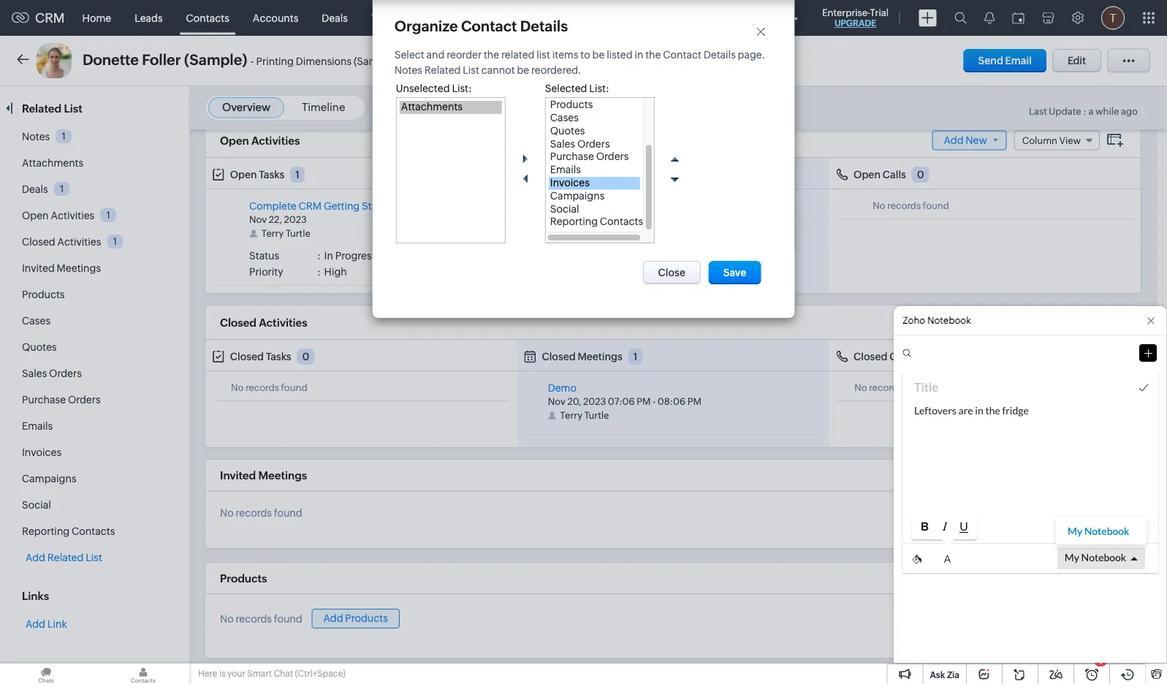 Task type: vqa. For each thing, say whether or not it's contained in the screenshot.
Tasks
yes



Task type: describe. For each thing, give the bounding box(es) containing it.
0 vertical spatial :
[[1083, 106, 1087, 117]]

found for closed calls
[[905, 383, 931, 394]]

found for closed tasks
[[281, 383, 307, 394]]

add for add new
[[944, 134, 964, 146]]

printing dimensions (sample) link
[[256, 55, 396, 68]]

closed tasks
[[230, 351, 291, 363]]

(ctrl+space)
[[295, 669, 346, 679]]

0 horizontal spatial deals link
[[22, 183, 48, 195]]

complete crm getting started steps link
[[249, 201, 425, 212]]

analytics link
[[583, 0, 650, 35]]

upgrade
[[835, 18, 876, 28]]

records for closed calls
[[869, 383, 903, 394]]

1 for deals
[[60, 183, 64, 194]]

in
[[324, 250, 333, 262]]

- inside demo nov 20, 2023 07:06 pm - 08:06 pm
[[653, 397, 656, 408]]

0 horizontal spatial products
[[22, 289, 65, 300]]

no for closed tasks
[[231, 383, 244, 394]]

open tasks
[[230, 169, 284, 181]]

timeline
[[302, 101, 345, 114]]

0 horizontal spatial notes
[[22, 131, 50, 143]]

remove image
[[517, 170, 534, 188]]

smart
[[247, 669, 272, 679]]

edit button
[[1052, 49, 1101, 72]]

notebook
[[927, 315, 971, 326]]

1 vertical spatial closed activities
[[220, 316, 307, 329]]

calls link
[[476, 0, 523, 35]]

your
[[227, 669, 246, 679]]

found for open calls
[[923, 201, 949, 212]]

select and reorder the related list items to be listed in the contact details page. notes related list cannot be reordered.
[[395, 49, 765, 76]]

selected list:
[[545, 83, 609, 94]]

social link
[[22, 499, 51, 511]]

zoho
[[903, 315, 926, 326]]

records for open meetings
[[563, 201, 596, 212]]

no for closed calls
[[855, 383, 867, 394]]

last update : a while ago
[[1029, 106, 1138, 117]]

list
[[537, 49, 550, 61]]

0 vertical spatial closed activities
[[22, 236, 101, 248]]

0 vertical spatial tasks
[[371, 12, 397, 24]]

0 horizontal spatial deals
[[22, 183, 48, 195]]

add for add products
[[323, 613, 343, 625]]

quotes
[[22, 341, 57, 353]]

add link
[[26, 618, 67, 630]]

selected
[[545, 83, 587, 94]]

move up image
[[666, 151, 683, 168]]

here is your smart chat (ctrl+space)
[[198, 669, 346, 679]]

list: for unselected list:
[[452, 83, 472, 94]]

invited meetings link
[[22, 262, 101, 274]]

closed calls
[[854, 351, 913, 363]]

move down image
[[666, 170, 683, 188]]

cases link
[[22, 315, 50, 327]]

social
[[22, 499, 51, 511]]

: for : high
[[317, 266, 321, 278]]

1 vertical spatial related
[[22, 102, 62, 115]]

0 horizontal spatial (sample)
[[184, 52, 247, 68]]

campaigns link
[[22, 473, 76, 485]]

open activities link
[[22, 210, 94, 221]]

1 the from the left
[[484, 49, 499, 61]]

chat
[[274, 669, 293, 679]]

timeline link
[[302, 101, 345, 114]]

0 vertical spatial deals
[[322, 12, 348, 24]]

0 for tasks
[[302, 351, 309, 363]]

quotes link
[[22, 341, 57, 353]]

reports
[[534, 12, 572, 24]]

zia
[[947, 670, 960, 680]]

last
[[1029, 106, 1047, 117]]

no records found for closed calls
[[855, 383, 931, 394]]

enterprise-trial upgrade
[[822, 7, 889, 28]]

0 for calls
[[917, 169, 924, 181]]

terry for demo
[[560, 411, 583, 422]]

emails
[[22, 420, 53, 432]]

cases
[[22, 315, 50, 327]]

send
[[978, 55, 1003, 67]]

add products
[[323, 613, 388, 625]]

analytics
[[595, 12, 639, 24]]

no records found for open calls
[[873, 201, 949, 212]]

0 vertical spatial invited
[[22, 262, 55, 274]]

1 horizontal spatial invited meetings
[[220, 470, 307, 482]]

1 up demo nov 20, 2023 07:06 pm - 08:06 pm
[[633, 351, 638, 363]]

: for : in progress
[[317, 250, 321, 262]]

demo link
[[548, 383, 577, 394]]

related list
[[22, 102, 85, 115]]

07:06
[[608, 397, 635, 408]]

enterprise-
[[822, 7, 870, 18]]

new
[[966, 134, 987, 146]]

add image
[[517, 151, 534, 168]]

accounts
[[253, 12, 298, 24]]

contacts image
[[97, 664, 189, 684]]

calls for closed activities
[[890, 351, 913, 363]]

projects
[[726, 12, 764, 24]]

2 horizontal spatial products
[[345, 613, 388, 625]]

home link
[[71, 0, 123, 35]]

0 for meetings
[[626, 169, 634, 181]]

links
[[22, 590, 49, 603]]

foller
[[142, 52, 181, 68]]

reports link
[[523, 0, 583, 35]]

1 up complete on the top left of page
[[295, 169, 300, 181]]

0 horizontal spatial details
[[520, 18, 568, 34]]

1 for open activities
[[106, 210, 110, 221]]

page.
[[738, 49, 765, 61]]

0 vertical spatial invited meetings
[[22, 262, 101, 274]]

crm link
[[12, 10, 65, 25]]

list inside select and reorder the related list items to be listed in the contact details page. notes related list cannot be reordered.
[[463, 64, 479, 76]]

organize
[[395, 18, 458, 34]]

22,
[[269, 215, 282, 225]]

ask
[[930, 670, 945, 680]]

0 horizontal spatial be
[[517, 64, 529, 76]]

(sample) inside donette foller (sample) - printing dimensions (sample)
[[354, 56, 396, 67]]

donette foller (sample) - printing dimensions (sample)
[[83, 52, 396, 68]]

found for open meetings
[[598, 201, 624, 212]]

printing
[[256, 56, 294, 67]]

complete crm getting started steps nov 22, 2023
[[249, 201, 425, 225]]

getting
[[324, 201, 360, 212]]

products link
[[22, 289, 65, 300]]

add for add related list
[[26, 552, 45, 564]]

notes link
[[22, 131, 50, 143]]

ask zia
[[930, 670, 960, 680]]

reporting
[[22, 526, 70, 537]]

orders for purchase orders
[[68, 394, 101, 406]]

reporting contacts
[[22, 526, 115, 537]]

1 for notes
[[62, 131, 66, 142]]

purchase orders link
[[22, 394, 101, 406]]

status
[[249, 250, 279, 262]]

related
[[501, 49, 535, 61]]

high
[[324, 266, 347, 278]]

meetings link
[[409, 0, 476, 35]]



Task type: locate. For each thing, give the bounding box(es) containing it.
notes up attachments link
[[22, 131, 50, 143]]

2023 right 20,
[[583, 397, 606, 408]]

edit
[[1068, 55, 1086, 67]]

activities up invited meetings link
[[57, 236, 101, 248]]

the right in
[[646, 49, 661, 61]]

no records found for closed tasks
[[231, 383, 307, 394]]

notes inside select and reorder the related list items to be listed in the contact details page. notes related list cannot be reordered.
[[395, 64, 422, 76]]

0 vertical spatial -
[[251, 55, 254, 68]]

0 vertical spatial orders
[[49, 368, 82, 379]]

closed meetings
[[542, 351, 623, 363]]

1 horizontal spatial open activities
[[220, 134, 300, 147]]

the up cannot on the top left
[[484, 49, 499, 61]]

1 horizontal spatial contacts
[[186, 12, 229, 24]]

activities up closed tasks
[[259, 316, 307, 329]]

0 horizontal spatial 2023
[[284, 215, 307, 225]]

0 vertical spatial details
[[520, 18, 568, 34]]

to
[[581, 49, 590, 61]]

calls for open activities
[[883, 169, 906, 181]]

0 vertical spatial calls
[[488, 12, 511, 24]]

0 vertical spatial turtle
[[286, 228, 310, 239]]

0 vertical spatial 2023
[[284, 215, 307, 225]]

calls
[[488, 12, 511, 24], [883, 169, 906, 181], [890, 351, 913, 363]]

be down related
[[517, 64, 529, 76]]

2 horizontal spatial list
[[463, 64, 479, 76]]

0 horizontal spatial the
[[484, 49, 499, 61]]

sales
[[22, 368, 47, 379]]

0 horizontal spatial pm
[[637, 397, 651, 408]]

open activities up open tasks
[[220, 134, 300, 147]]

0 horizontal spatial turtle
[[286, 228, 310, 239]]

list: down select and reorder the related list items to be listed in the contact details page. notes related list cannot be reordered.
[[589, 83, 609, 94]]

: high
[[317, 266, 347, 278]]

1 vertical spatial open activities
[[22, 210, 94, 221]]

1 vertical spatial 2023
[[583, 397, 606, 408]]

zoho notebook
[[903, 315, 971, 326]]

1 horizontal spatial contact
[[663, 49, 702, 61]]

0 vertical spatial nov
[[249, 215, 267, 225]]

0 horizontal spatial contact
[[461, 18, 517, 34]]

2023 right "22,"
[[284, 215, 307, 225]]

nov down the demo link
[[548, 397, 566, 408]]

1 vertical spatial details
[[704, 49, 736, 61]]

add new
[[944, 134, 987, 146]]

details left page.
[[704, 49, 736, 61]]

started
[[362, 201, 397, 212]]

send email
[[978, 55, 1032, 67]]

0 vertical spatial deals link
[[310, 0, 360, 35]]

1 for closed activities
[[113, 236, 117, 247]]

activities up closed activities link
[[51, 210, 94, 221]]

crm left getting in the top left of the page
[[299, 201, 322, 212]]

add left new
[[944, 134, 964, 146]]

- inside donette foller (sample) - printing dimensions (sample)
[[251, 55, 254, 68]]

deals down attachments
[[22, 183, 48, 195]]

0 vertical spatial crm
[[35, 10, 65, 25]]

crm left home
[[35, 10, 65, 25]]

0 horizontal spatial terry turtle
[[261, 228, 310, 239]]

0 horizontal spatial list
[[64, 102, 82, 115]]

no for open meetings
[[548, 201, 561, 212]]

2 the from the left
[[646, 49, 661, 61]]

2023 inside complete crm getting started steps nov 22, 2023
[[284, 215, 307, 225]]

terry turtle for demo
[[560, 411, 609, 422]]

0 horizontal spatial open activities
[[22, 210, 94, 221]]

1 vertical spatial calls
[[883, 169, 906, 181]]

2 vertical spatial tasks
[[266, 351, 291, 363]]

0 right 'open calls'
[[917, 169, 924, 181]]

1 vertical spatial :
[[317, 250, 321, 262]]

related inside select and reorder the related list items to be listed in the contact details page. notes related list cannot be reordered.
[[425, 64, 461, 76]]

pm right 07:06
[[637, 397, 651, 408]]

None button
[[643, 261, 701, 284]]

purchase
[[22, 394, 66, 406]]

deals link
[[310, 0, 360, 35], [22, 183, 48, 195]]

- left 08:06
[[653, 397, 656, 408]]

1 list: from the left
[[452, 83, 472, 94]]

0 horizontal spatial contacts
[[72, 526, 115, 537]]

closed
[[22, 236, 55, 248], [220, 316, 257, 329], [230, 351, 264, 363], [542, 351, 576, 363], [854, 351, 888, 363]]

deals link up printing dimensions (sample) link
[[310, 0, 360, 35]]

list down reporting contacts "link" at the left bottom
[[86, 552, 102, 564]]

cannot
[[481, 64, 515, 76]]

orders up purchase orders
[[49, 368, 82, 379]]

campaigns
[[22, 473, 76, 485]]

closed activities up closed tasks
[[220, 316, 307, 329]]

(sample)
[[184, 52, 247, 68], [354, 56, 396, 67]]

1 horizontal spatial list:
[[589, 83, 609, 94]]

accounts link
[[241, 0, 310, 35]]

2 pm from the left
[[688, 397, 702, 408]]

crm inside complete crm getting started steps nov 22, 2023
[[299, 201, 322, 212]]

sales orders
[[22, 368, 82, 379]]

0 horizontal spatial 0
[[302, 351, 309, 363]]

2 vertical spatial products
[[345, 613, 388, 625]]

1 horizontal spatial closed activities
[[220, 316, 307, 329]]

(sample) down tasks link
[[354, 56, 396, 67]]

terry turtle for complete crm getting started steps
[[261, 228, 310, 239]]

sales orders link
[[22, 368, 82, 379]]

in
[[635, 49, 643, 61]]

0 horizontal spatial list:
[[452, 83, 472, 94]]

leads link
[[123, 0, 174, 35]]

1 right the open activities link
[[106, 210, 110, 221]]

nov inside demo nov 20, 2023 07:06 pm - 08:06 pm
[[548, 397, 566, 408]]

activities up open tasks
[[251, 134, 300, 147]]

list:
[[452, 83, 472, 94], [589, 83, 609, 94]]

1 horizontal spatial deals
[[322, 12, 348, 24]]

: left "a"
[[1083, 106, 1087, 117]]

1 vertical spatial nov
[[548, 397, 566, 408]]

closed activities link
[[22, 236, 101, 248]]

contact inside select and reorder the related list items to be listed in the contact details page. notes related list cannot be reordered.
[[663, 49, 702, 61]]

related down reporting contacts "link" at the left bottom
[[47, 552, 84, 564]]

chats image
[[0, 664, 92, 684]]

0 horizontal spatial invited meetings
[[22, 262, 101, 274]]

here
[[198, 669, 217, 679]]

0 horizontal spatial invited
[[22, 262, 55, 274]]

1 vertical spatial crm
[[299, 201, 322, 212]]

1 vertical spatial list
[[64, 102, 82, 115]]

pm
[[637, 397, 651, 408], [688, 397, 702, 408]]

complete
[[249, 201, 297, 212]]

unselected list:
[[396, 83, 472, 94]]

0 horizontal spatial closed activities
[[22, 236, 101, 248]]

1 right closed activities link
[[113, 236, 117, 247]]

1 horizontal spatial invited
[[220, 470, 256, 482]]

found
[[598, 201, 624, 212], [923, 201, 949, 212], [281, 383, 307, 394], [905, 383, 931, 394], [274, 508, 302, 519], [274, 613, 302, 625]]

1 horizontal spatial products
[[220, 572, 267, 585]]

1 horizontal spatial crm
[[299, 201, 322, 212]]

1 horizontal spatial 0
[[626, 169, 634, 181]]

home
[[82, 12, 111, 24]]

update
[[1049, 106, 1082, 117]]

related down and
[[425, 64, 461, 76]]

progress
[[335, 250, 377, 262]]

1 horizontal spatial the
[[646, 49, 661, 61]]

0 horizontal spatial -
[[251, 55, 254, 68]]

list: down reorder
[[452, 83, 472, 94]]

services link
[[650, 0, 714, 35]]

a
[[1089, 106, 1094, 117]]

notes
[[395, 64, 422, 76], [22, 131, 50, 143]]

2 vertical spatial list
[[86, 552, 102, 564]]

terry turtle down "22,"
[[261, 228, 310, 239]]

tasks for closed activities
[[266, 351, 291, 363]]

0 vertical spatial related
[[425, 64, 461, 76]]

1 pm from the left
[[637, 397, 651, 408]]

add up (ctrl+space)
[[323, 613, 343, 625]]

0 vertical spatial notes
[[395, 64, 422, 76]]

records for open calls
[[888, 201, 921, 212]]

listed
[[607, 49, 633, 61]]

1 vertical spatial terry
[[560, 411, 583, 422]]

turtle for demo
[[584, 411, 609, 422]]

tasks link
[[360, 0, 409, 35]]

terry down 20,
[[560, 411, 583, 422]]

1 vertical spatial orders
[[68, 394, 101, 406]]

1 horizontal spatial details
[[704, 49, 736, 61]]

terry down "22,"
[[261, 228, 284, 239]]

orders for sales orders
[[49, 368, 82, 379]]

details inside select and reorder the related list items to be listed in the contact details page. notes related list cannot be reordered.
[[704, 49, 736, 61]]

-
[[251, 55, 254, 68], [653, 397, 656, 408]]

open calls
[[854, 169, 906, 181]]

1 horizontal spatial be
[[592, 49, 605, 61]]

contact
[[461, 18, 517, 34], [663, 49, 702, 61]]

organize contact details
[[395, 18, 568, 34]]

ago
[[1121, 106, 1138, 117]]

add
[[944, 134, 964, 146], [26, 552, 45, 564], [323, 613, 343, 625], [26, 618, 45, 630]]

turtle for complete crm getting started steps
[[286, 228, 310, 239]]

leads
[[135, 12, 163, 24]]

- left printing
[[251, 55, 254, 68]]

is
[[219, 669, 226, 679]]

1 vertical spatial contact
[[663, 49, 702, 61]]

orders right purchase
[[68, 394, 101, 406]]

no records found for open meetings
[[548, 201, 624, 212]]

: in progress
[[317, 250, 377, 262]]

contact up reorder
[[461, 18, 517, 34]]

add left link at the bottom left
[[26, 618, 45, 630]]

contact down services
[[663, 49, 702, 61]]

1 horizontal spatial terry
[[560, 411, 583, 422]]

1 vertical spatial deals link
[[22, 183, 48, 195]]

turtle down complete on the top left of page
[[286, 228, 310, 239]]

records for closed tasks
[[246, 383, 279, 394]]

nov
[[249, 215, 267, 225], [548, 397, 566, 408]]

1 horizontal spatial turtle
[[584, 411, 609, 422]]

overview
[[222, 101, 271, 114]]

1 horizontal spatial nov
[[548, 397, 566, 408]]

None submit
[[709, 261, 761, 284]]

: left in
[[317, 250, 321, 262]]

1 horizontal spatial notes
[[395, 64, 422, 76]]

add products link
[[312, 609, 400, 629]]

2 horizontal spatial 0
[[917, 169, 924, 181]]

demo nov 20, 2023 07:06 pm - 08:06 pm
[[548, 383, 702, 408]]

no for open calls
[[873, 201, 886, 212]]

add related list
[[26, 552, 102, 564]]

1 vertical spatial products
[[220, 572, 267, 585]]

meetings
[[420, 12, 465, 24], [571, 169, 616, 181], [57, 262, 101, 274], [578, 351, 623, 363], [258, 470, 307, 482]]

0 right closed tasks
[[302, 351, 309, 363]]

deals up printing dimensions (sample) link
[[322, 12, 348, 24]]

0 vertical spatial contact
[[461, 18, 517, 34]]

pm right 08:06
[[688, 397, 702, 408]]

steps
[[399, 201, 425, 212]]

0 horizontal spatial crm
[[35, 10, 65, 25]]

1 vertical spatial be
[[517, 64, 529, 76]]

1 horizontal spatial pm
[[688, 397, 702, 408]]

add down reporting
[[26, 552, 45, 564]]

reorder
[[447, 49, 482, 61]]

list down reorder
[[463, 64, 479, 76]]

1 up the open activities link
[[60, 183, 64, 194]]

invoices
[[22, 447, 61, 458]]

1 horizontal spatial -
[[653, 397, 656, 408]]

1 vertical spatial notes
[[22, 131, 50, 143]]

list: for selected list:
[[589, 83, 609, 94]]

2 vertical spatial related
[[47, 552, 84, 564]]

(sample) down contacts link
[[184, 52, 247, 68]]

reporting contacts link
[[22, 526, 115, 537]]

link
[[47, 618, 67, 630]]

open activities up closed activities link
[[22, 210, 94, 221]]

1 horizontal spatial list
[[86, 552, 102, 564]]

details
[[520, 18, 568, 34], [704, 49, 736, 61]]

0 left move down image
[[626, 169, 634, 181]]

related up notes link
[[22, 102, 62, 115]]

0 horizontal spatial terry
[[261, 228, 284, 239]]

2 list: from the left
[[589, 83, 609, 94]]

1 right notes link
[[62, 131, 66, 142]]

overview link
[[222, 101, 271, 114]]

invited
[[22, 262, 55, 274], [220, 470, 256, 482]]

list up attachments link
[[64, 102, 82, 115]]

emails link
[[22, 420, 53, 432]]

1 vertical spatial contacts
[[72, 526, 115, 537]]

closed activities up invited meetings link
[[22, 236, 101, 248]]

unselected
[[396, 83, 450, 94]]

1 horizontal spatial (sample)
[[354, 56, 396, 67]]

projects link
[[714, 0, 776, 35]]

terry for complete crm getting started steps
[[261, 228, 284, 239]]

email
[[1005, 55, 1032, 67]]

0 horizontal spatial nov
[[249, 215, 267, 225]]

2023 inside demo nov 20, 2023 07:06 pm - 08:06 pm
[[583, 397, 606, 408]]

send email button
[[964, 49, 1047, 72]]

open meetings
[[542, 169, 616, 181]]

no records found
[[548, 201, 624, 212], [873, 201, 949, 212], [231, 383, 307, 394], [855, 383, 931, 394], [220, 508, 302, 519], [220, 613, 302, 625]]

0 vertical spatial be
[[592, 49, 605, 61]]

deals
[[322, 12, 348, 24], [22, 183, 48, 195]]

contacts up add related list on the left bottom of the page
[[72, 526, 115, 537]]

: left high
[[317, 266, 321, 278]]

1 vertical spatial turtle
[[584, 411, 609, 422]]

1 vertical spatial terry turtle
[[560, 411, 609, 422]]

terry turtle down 20,
[[560, 411, 609, 422]]

deals link down attachments
[[22, 183, 48, 195]]

purchase orders
[[22, 394, 101, 406]]

tasks for open activities
[[259, 169, 284, 181]]

0 vertical spatial open activities
[[220, 134, 300, 147]]

1 horizontal spatial deals link
[[310, 0, 360, 35]]

while
[[1096, 106, 1119, 117]]

be right to
[[592, 49, 605, 61]]

1 vertical spatial invited meetings
[[220, 470, 307, 482]]

1 horizontal spatial terry turtle
[[560, 411, 609, 422]]

2 vertical spatial calls
[[890, 351, 913, 363]]

0 vertical spatial products
[[22, 289, 65, 300]]

1 vertical spatial invited
[[220, 470, 256, 482]]

notes down "select"
[[395, 64, 422, 76]]

add for add link
[[26, 618, 45, 630]]

contacts up donette foller (sample) - printing dimensions (sample)
[[186, 12, 229, 24]]

contacts
[[186, 12, 229, 24], [72, 526, 115, 537]]

details up list
[[520, 18, 568, 34]]

nov left "22,"
[[249, 215, 267, 225]]

1 vertical spatial deals
[[22, 183, 48, 195]]

turtle down 07:06
[[584, 411, 609, 422]]

1 vertical spatial -
[[653, 397, 656, 408]]

nov inside complete crm getting started steps nov 22, 2023
[[249, 215, 267, 225]]



